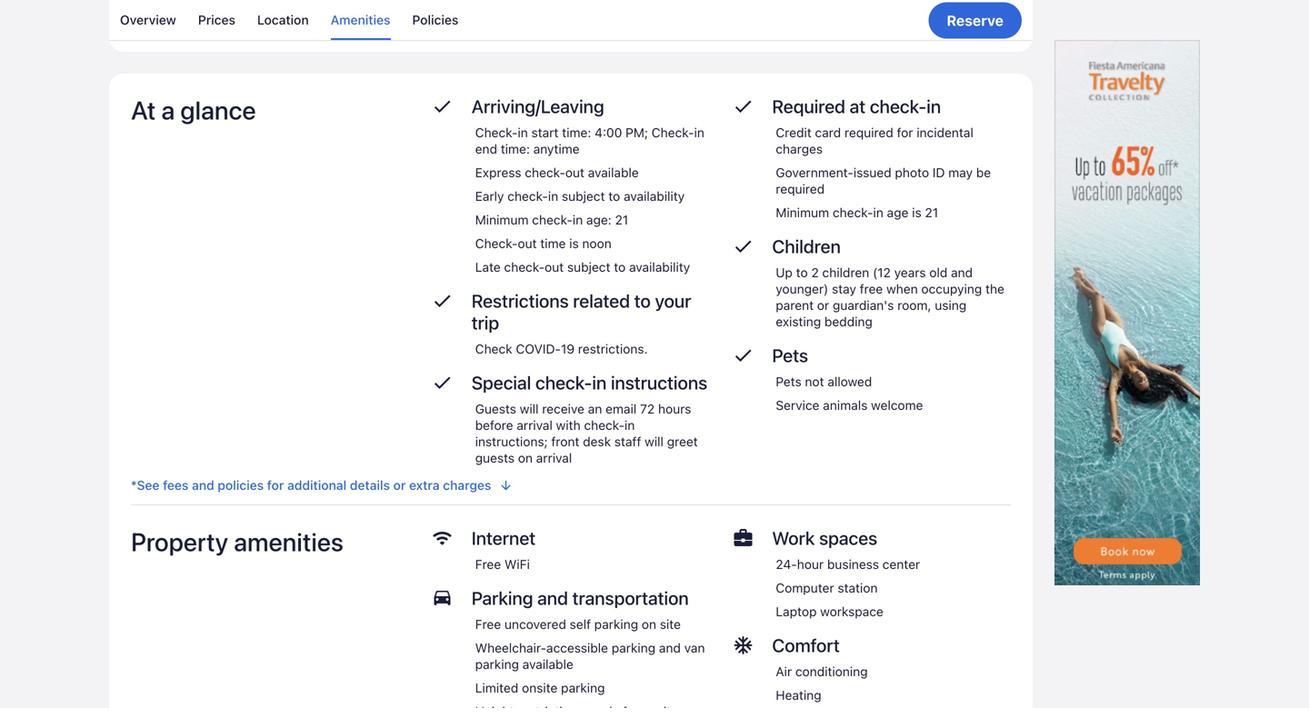 Task type: vqa. For each thing, say whether or not it's contained in the screenshot.
Overview link
yes



Task type: describe. For each thing, give the bounding box(es) containing it.
location
[[257, 12, 309, 27]]

restrictions related to your trip
[[472, 290, 692, 333]]

for inside credit card required for incidental charges government-issued photo id may be required minimum check-in age is 21
[[897, 125, 914, 140]]

an
[[588, 401, 602, 416]]

policies
[[412, 12, 459, 27]]

guests will receive an email 72 hours before arrival with check-in instructions; front desk staff will greet guests on arrival
[[475, 401, 698, 466]]

incidental
[[917, 125, 974, 140]]

limited
[[475, 681, 519, 696]]

check
[[475, 341, 513, 356]]

check- up end
[[475, 125, 518, 140]]

19
[[561, 341, 575, 356]]

in inside guests will receive an email 72 hours before arrival with check-in instructions; front desk staff will greet guests on arrival
[[625, 418, 635, 433]]

is inside credit card required for incidental charges government-issued photo id may be required minimum check-in age is 21
[[913, 205, 922, 220]]

and inside the free uncovered self parking on site wheelchair-accessible parking and van parking available limited onsite parking
[[659, 641, 681, 656]]

property
[[131, 527, 228, 557]]

animals
[[823, 398, 868, 413]]

72
[[640, 401, 655, 416]]

guardian's
[[833, 298, 895, 313]]

business
[[828, 557, 880, 572]]

related
[[573, 290, 630, 311]]

years
[[895, 265, 926, 280]]

pets for pets
[[773, 345, 809, 366]]

check- up late
[[475, 236, 518, 251]]

0 vertical spatial availability
[[624, 189, 685, 204]]

in left 'age:'
[[573, 212, 583, 227]]

credit
[[776, 125, 812, 140]]

old
[[930, 265, 948, 280]]

hour
[[798, 557, 824, 572]]

site
[[660, 617, 681, 632]]

parking and transportation
[[472, 587, 689, 609]]

in left start
[[518, 125, 528, 140]]

location link
[[257, 0, 309, 40]]

time
[[541, 236, 566, 251]]

transportation
[[573, 587, 689, 609]]

and inside up to 2 children (12 years old and younger) stay free when occupying the parent or guardian's room, using existing bedding
[[952, 265, 973, 280]]

in right pm;
[[695, 125, 705, 140]]

in up an
[[593, 372, 607, 393]]

overview link
[[120, 0, 176, 40]]

medium image
[[499, 478, 513, 493]]

amenities
[[234, 527, 344, 557]]

work
[[773, 527, 815, 549]]

restrictions.
[[578, 341, 648, 356]]

check- right pm;
[[652, 125, 695, 140]]

special
[[472, 372, 532, 393]]

check- inside credit card required for incidental charges government-issued photo id may be required minimum check-in age is 21
[[833, 205, 874, 220]]

24-hour business center computer station laptop workspace
[[776, 557, 921, 619]]

free uncovered self parking on site wheelchair-accessible parking and van parking available limited onsite parking
[[475, 617, 705, 696]]

guests
[[475, 451, 515, 466]]

free wifi
[[475, 557, 530, 572]]

guests
[[475, 401, 517, 416]]

policies
[[218, 478, 264, 493]]

pets not allowed service animals welcome
[[776, 374, 924, 413]]

is inside check-in start time: 4:00 pm; check-in end time: anytime express check-out available early check-in subject to availability minimum check-in age: 21 check-out time is noon late check-out subject to availability
[[570, 236, 579, 251]]

allowed
[[828, 374, 873, 389]]

*see fees and policies for additional details or extra charges button
[[131, 466, 1012, 494]]

issued
[[854, 165, 892, 180]]

check- right at
[[870, 95, 927, 117]]

service
[[776, 398, 820, 413]]

minimum inside credit card required for incidental charges government-issued photo id may be required minimum check-in age is 21
[[776, 205, 830, 220]]

on inside the free uncovered self parking on site wheelchair-accessible parking and van parking available limited onsite parking
[[642, 617, 657, 632]]

24-
[[776, 557, 798, 572]]

be
[[977, 165, 992, 180]]

0 vertical spatial is
[[530, 14, 540, 29]]

children
[[773, 235, 841, 257]]

in up time
[[548, 189, 559, 204]]

may
[[949, 165, 973, 180]]

partners.
[[639, 14, 692, 29]]

greet
[[667, 434, 698, 449]]

to up related
[[614, 260, 626, 275]]

a
[[161, 95, 175, 125]]

your
[[655, 290, 692, 311]]

free
[[860, 281, 883, 296]]

express
[[475, 165, 522, 180]]

*see fees and policies for additional details or extra charges
[[131, 478, 492, 493]]

anytime
[[534, 141, 580, 156]]

0 vertical spatial subject
[[562, 189, 605, 204]]

at
[[850, 95, 866, 117]]

age
[[887, 205, 909, 220]]

to inside restrictions related to your trip
[[635, 290, 651, 311]]

pm;
[[626, 125, 649, 140]]

2 horizontal spatial out
[[566, 165, 585, 180]]

or inside *see fees and policies for additional details or extra charges button
[[394, 478, 406, 493]]

in up incidental
[[927, 95, 942, 117]]

noon
[[583, 236, 612, 251]]

2 vertical spatial out
[[545, 260, 564, 275]]

0 horizontal spatial time:
[[501, 141, 530, 156]]

21 inside check-in start time: 4:00 pm; check-in end time: anytime express check-out available early check-in subject to availability minimum check-in age: 21 check-out time is noon late check-out subject to availability
[[615, 212, 629, 227]]

room,
[[898, 298, 932, 313]]

using
[[935, 298, 967, 313]]

at
[[131, 95, 156, 125]]

policies link
[[412, 0, 459, 40]]

existing
[[776, 314, 822, 329]]

check- up the restrictions at the top left
[[504, 260, 545, 275]]

start
[[532, 125, 559, 140]]

laptop
[[776, 604, 817, 619]]



Task type: locate. For each thing, give the bounding box(es) containing it.
is
[[530, 14, 540, 29], [913, 205, 922, 220], [570, 236, 579, 251]]

0 vertical spatial charges
[[776, 141, 823, 156]]

up to 2 children (12 years old and younger) stay free when occupying the parent or guardian's room, using existing bedding
[[776, 265, 1005, 329]]

0 vertical spatial pets
[[773, 345, 809, 366]]

covid-
[[516, 341, 561, 356]]

on
[[518, 451, 533, 466], [642, 617, 657, 632]]

prices link
[[198, 0, 236, 40]]

fees
[[163, 478, 189, 493]]

glance
[[180, 95, 256, 125]]

21 right age
[[926, 205, 939, 220]]

1 vertical spatial free
[[475, 617, 501, 632]]

required down at
[[845, 125, 894, 140]]

pets for pets not allowed service animals welcome
[[776, 374, 802, 389]]

information
[[460, 14, 527, 29]]

availability
[[624, 189, 685, 204], [629, 260, 691, 275]]

will right the staff
[[645, 434, 664, 449]]

is left provided
[[530, 14, 540, 29]]

0 vertical spatial required
[[845, 125, 894, 140]]

1 horizontal spatial will
[[645, 434, 664, 449]]

subject down "noon"
[[568, 260, 611, 275]]

availability up your
[[629, 260, 691, 275]]

available up onsite
[[523, 657, 574, 672]]

occupying
[[922, 281, 983, 296]]

internet
[[472, 527, 536, 549]]

to
[[609, 189, 621, 204], [614, 260, 626, 275], [797, 265, 808, 280], [635, 290, 651, 311]]

in inside credit card required for incidental charges government-issued photo id may be required minimum check-in age is 21
[[874, 205, 884, 220]]

and inside button
[[192, 478, 214, 493]]

check-in start time: 4:00 pm; check-in end time: anytime express check-out available early check-in subject to availability minimum check-in age: 21 check-out time is noon late check-out subject to availability
[[475, 125, 705, 275]]

stay
[[832, 281, 857, 296]]

0 horizontal spatial minimum
[[475, 212, 529, 227]]

0 horizontal spatial or
[[394, 478, 406, 493]]

overview
[[120, 12, 176, 27]]

uncovered
[[505, 617, 567, 632]]

2 free from the top
[[475, 617, 501, 632]]

check- down anytime
[[525, 165, 566, 180]]

1 horizontal spatial time:
[[562, 125, 592, 140]]

up
[[776, 265, 793, 280]]

1 vertical spatial time:
[[501, 141, 530, 156]]

the
[[986, 281, 1005, 296]]

and right 'fees' at the left bottom of page
[[192, 478, 214, 493]]

for left incidental
[[897, 125, 914, 140]]

pets inside pets not allowed service animals welcome
[[776, 374, 802, 389]]

computer
[[776, 581, 835, 596]]

0 horizontal spatial required
[[776, 181, 825, 196]]

check- up receive
[[536, 372, 593, 393]]

charges inside button
[[443, 478, 492, 493]]

and up uncovered
[[538, 587, 568, 609]]

check- up desk
[[584, 418, 625, 433]]

or
[[818, 298, 830, 313], [394, 478, 406, 493]]

0 vertical spatial arrival
[[517, 418, 553, 433]]

is right time
[[570, 236, 579, 251]]

prices
[[198, 12, 236, 27]]

this
[[432, 14, 457, 29]]

0 horizontal spatial out
[[518, 236, 537, 251]]

time:
[[562, 125, 592, 140], [501, 141, 530, 156]]

arrival
[[517, 418, 553, 433], [536, 451, 572, 466]]

or down the younger)
[[818, 298, 830, 313]]

arriving/leaving
[[472, 95, 605, 117]]

by
[[598, 14, 612, 29]]

1 vertical spatial for
[[267, 478, 284, 493]]

arrival down front
[[536, 451, 572, 466]]

trip
[[472, 312, 499, 333]]

reserve
[[947, 12, 1004, 29]]

1 vertical spatial out
[[518, 236, 537, 251]]

amenities link
[[331, 0, 391, 40]]

for inside button
[[267, 478, 284, 493]]

1 vertical spatial arrival
[[536, 451, 572, 466]]

0 horizontal spatial for
[[267, 478, 284, 493]]

or inside up to 2 children (12 years old and younger) stay free when occupying the parent or guardian's room, using existing bedding
[[818, 298, 830, 313]]

welcome
[[872, 398, 924, 413]]

before
[[475, 418, 513, 433]]

2 horizontal spatial is
[[913, 205, 922, 220]]

minimum down early at the top of page
[[475, 212, 529, 227]]

time: right end
[[501, 141, 530, 156]]

1 horizontal spatial 21
[[926, 205, 939, 220]]

email
[[606, 401, 637, 416]]

0 vertical spatial available
[[588, 165, 639, 180]]

for right policies
[[267, 478, 284, 493]]

check covid-19 restrictions.
[[475, 341, 648, 356]]

available
[[588, 165, 639, 180], [523, 657, 574, 672]]

1 vertical spatial is
[[913, 205, 922, 220]]

instructions;
[[475, 434, 548, 449]]

special check-in instructions
[[472, 372, 708, 393]]

extra
[[409, 478, 440, 493]]

will right guests
[[520, 401, 539, 416]]

1 vertical spatial required
[[776, 181, 825, 196]]

subject up 'age:'
[[562, 189, 605, 204]]

21 inside credit card required for incidental charges government-issued photo id may be required minimum check-in age is 21
[[926, 205, 939, 220]]

1 horizontal spatial minimum
[[776, 205, 830, 220]]

heating
[[776, 688, 822, 703]]

to left '2'
[[797, 265, 808, 280]]

station
[[838, 581, 878, 596]]

1 horizontal spatial is
[[570, 236, 579, 251]]

1 vertical spatial or
[[394, 478, 406, 493]]

2
[[812, 265, 819, 280]]

additional
[[287, 478, 347, 493]]

1 vertical spatial subject
[[568, 260, 611, 275]]

21 right 'age:'
[[615, 212, 629, 227]]

minimum up children
[[776, 205, 830, 220]]

2 vertical spatial is
[[570, 236, 579, 251]]

required down government-
[[776, 181, 825, 196]]

charges
[[776, 141, 823, 156], [443, 478, 492, 493]]

id
[[933, 165, 945, 180]]

1 horizontal spatial available
[[588, 165, 639, 180]]

0 horizontal spatial 21
[[615, 212, 629, 227]]

0 vertical spatial out
[[566, 165, 585, 180]]

air
[[776, 664, 792, 679]]

check- down express
[[508, 189, 548, 204]]

free down parking
[[475, 617, 501, 632]]

minimum inside check-in start time: 4:00 pm; check-in end time: anytime express check-out available early check-in subject to availability minimum check-in age: 21 check-out time is noon late check-out subject to availability
[[475, 212, 529, 227]]

1 vertical spatial on
[[642, 617, 657, 632]]

in up the staff
[[625, 418, 635, 433]]

check- up time
[[532, 212, 573, 227]]

list
[[109, 0, 1033, 40]]

free for free uncovered self parking on site wheelchair-accessible parking and van parking available limited onsite parking
[[475, 617, 501, 632]]

1 vertical spatial availability
[[629, 260, 691, 275]]

1 horizontal spatial or
[[818, 298, 830, 313]]

spaces
[[820, 527, 878, 549]]

reserve button
[[929, 2, 1022, 39]]

for
[[897, 125, 914, 140], [267, 478, 284, 493]]

1 horizontal spatial out
[[545, 260, 564, 275]]

van
[[685, 641, 705, 656]]

0 vertical spatial or
[[818, 298, 830, 313]]

0 horizontal spatial will
[[520, 401, 539, 416]]

onsite
[[522, 681, 558, 696]]

check- inside guests will receive an email 72 hours before arrival with check-in instructions; front desk staff will greet guests on arrival
[[584, 418, 625, 433]]

children
[[823, 265, 870, 280]]

age:
[[587, 212, 612, 227]]

charges inside credit card required for incidental charges government-issued photo id may be required minimum check-in age is 21
[[776, 141, 823, 156]]

1 free from the top
[[475, 557, 501, 572]]

at a glance
[[131, 95, 256, 125]]

to up 'age:'
[[609, 189, 621, 204]]

is right age
[[913, 205, 922, 220]]

available down the 4:00
[[588, 165, 639, 180]]

out down anytime
[[566, 165, 585, 180]]

on down instructions;
[[518, 451, 533, 466]]

or left extra
[[394, 478, 406, 493]]

free for free wifi
[[475, 557, 501, 572]]

on inside guests will receive an email 72 hours before arrival with check-in instructions; front desk staff will greet guests on arrival
[[518, 451, 533, 466]]

0 horizontal spatial available
[[523, 657, 574, 672]]

on left site
[[642, 617, 657, 632]]

check- down issued at the right top of page
[[833, 205, 874, 220]]

required
[[773, 95, 846, 117]]

pets up service
[[776, 374, 802, 389]]

air conditioning heating
[[776, 664, 868, 703]]

front
[[552, 434, 580, 449]]

property amenities
[[131, 527, 344, 557]]

not
[[805, 374, 825, 389]]

photo
[[896, 165, 930, 180]]

available inside check-in start time: 4:00 pm; check-in end time: anytime express check-out available early check-in subject to availability minimum check-in age: 21 check-out time is noon late check-out subject to availability
[[588, 165, 639, 180]]

0 horizontal spatial charges
[[443, 478, 492, 493]]

self
[[570, 617, 591, 632]]

time: up anytime
[[562, 125, 592, 140]]

1 horizontal spatial for
[[897, 125, 914, 140]]

parking
[[472, 587, 533, 609]]

list containing overview
[[109, 0, 1033, 40]]

0 vertical spatial on
[[518, 451, 533, 466]]

out down time
[[545, 260, 564, 275]]

charges down credit
[[776, 141, 823, 156]]

parent
[[776, 298, 814, 313]]

subject
[[562, 189, 605, 204], [568, 260, 611, 275]]

with
[[556, 418, 581, 433]]

1 horizontal spatial on
[[642, 617, 657, 632]]

free inside the free uncovered self parking on site wheelchair-accessible parking and van parking available limited onsite parking
[[475, 617, 501, 632]]

1 vertical spatial available
[[523, 657, 574, 672]]

and up occupying
[[952, 265, 973, 280]]

out left time
[[518, 236, 537, 251]]

required
[[845, 125, 894, 140], [776, 181, 825, 196]]

0 vertical spatial will
[[520, 401, 539, 416]]

0 horizontal spatial on
[[518, 451, 533, 466]]

0 horizontal spatial is
[[530, 14, 540, 29]]

government-
[[776, 165, 854, 180]]

desk
[[583, 434, 611, 449]]

conditioning
[[796, 664, 868, 679]]

free left wifi
[[475, 557, 501, 572]]

available inside the free uncovered self parking on site wheelchair-accessible parking and van parking available limited onsite parking
[[523, 657, 574, 672]]

wifi
[[505, 557, 530, 572]]

1 horizontal spatial required
[[845, 125, 894, 140]]

charges left medium icon
[[443, 478, 492, 493]]

1 vertical spatial pets
[[776, 374, 802, 389]]

availability down pm;
[[624, 189, 685, 204]]

0 vertical spatial free
[[475, 557, 501, 572]]

0 vertical spatial for
[[897, 125, 914, 140]]

check-
[[475, 125, 518, 140], [652, 125, 695, 140], [475, 236, 518, 251]]

arrival up instructions;
[[517, 418, 553, 433]]

pets down existing
[[773, 345, 809, 366]]

1 horizontal spatial charges
[[776, 141, 823, 156]]

our
[[616, 14, 635, 29]]

details
[[350, 478, 390, 493]]

0 vertical spatial time:
[[562, 125, 592, 140]]

and down site
[[659, 641, 681, 656]]

to left your
[[635, 290, 651, 311]]

bedding
[[825, 314, 873, 329]]

to inside up to 2 children (12 years old and younger) stay free when occupying the parent or guardian's room, using existing bedding
[[797, 265, 808, 280]]

1 vertical spatial will
[[645, 434, 664, 449]]

1 vertical spatial charges
[[443, 478, 492, 493]]

receive
[[542, 401, 585, 416]]

in left age
[[874, 205, 884, 220]]



